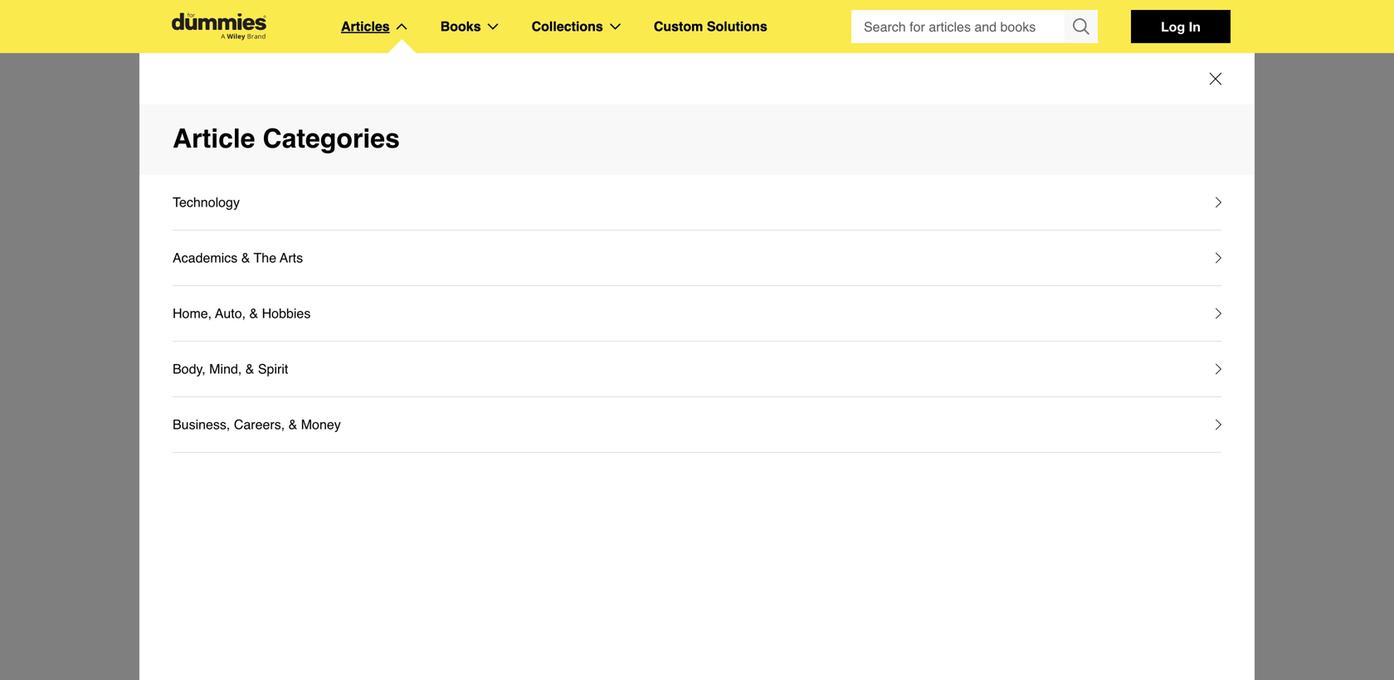 Task type: locate. For each thing, give the bounding box(es) containing it.
0 horizontal spatial your
[[286, 226, 312, 241]]

solutions
[[707, 19, 767, 34]]

1 horizontal spatial to
[[516, 248, 527, 263]]

academics & the arts button
[[173, 231, 1222, 286]]

2 open sub-categories image from the top
[[1216, 308, 1222, 319]]

a left new
[[531, 248, 538, 263]]

live
[[230, 149, 283, 180]]

well-
[[602, 226, 629, 241]]

log in
[[1161, 19, 1201, 34]]

path
[[487, 248, 512, 263]]

careers,
[[234, 417, 285, 432]]

spirit
[[258, 361, 288, 377]]

help
[[357, 248, 382, 263]]

open sub-categories image inside business, careers, & money button
[[1216, 419, 1222, 431]]

body, mind, & spirit
[[173, 361, 288, 377]]

& inside "button"
[[249, 306, 258, 321]]

logo image
[[163, 13, 275, 40]]

1 open sub-categories image from the top
[[1216, 252, 1222, 264]]

your
[[286, 226, 312, 241], [423, 226, 449, 241]]

0 vertical spatial to
[[357, 226, 368, 241]]

1 horizontal spatial your
[[423, 226, 449, 241]]

improve
[[372, 226, 419, 241]]

article categories
[[173, 123, 400, 154]]

& left money
[[288, 417, 297, 432]]

arts
[[280, 250, 303, 266]]

&
[[241, 250, 250, 266], [249, 306, 258, 321], [245, 361, 254, 377], [288, 417, 297, 432]]

is
[[344, 226, 354, 241]]

1 vertical spatial a
[[531, 248, 538, 263]]

open sub-categories image for home, auto, & hobbies
[[1216, 308, 1222, 319]]

a
[[291, 149, 305, 180], [531, 248, 538, 263]]

to
[[357, 226, 368, 241], [516, 248, 527, 263]]

academics & the arts link
[[173, 247, 303, 269]]

& for mind,
[[245, 361, 254, 377]]

navigate
[[411, 248, 461, 263]]

whether
[[232, 226, 282, 241]]

3 open sub-categories image from the top
[[1216, 363, 1222, 375]]

your up navigate
[[423, 226, 449, 241]]

& inside button
[[288, 417, 297, 432]]

business,
[[173, 417, 230, 432]]

life
[[416, 149, 463, 180]]

open sub-categories image inside body, mind, & spirit button
[[1216, 363, 1222, 375]]

to right is
[[357, 226, 368, 241]]

collections
[[532, 19, 603, 34]]

& left the spirit
[[245, 361, 254, 377]]

goal
[[315, 226, 340, 241]]

money
[[301, 417, 341, 432]]

a right live
[[291, 149, 305, 180]]

in
[[1189, 19, 1201, 34]]

or
[[478, 226, 490, 241]]

open sub-categories image for academics & the arts
[[1216, 252, 1222, 264]]

home, auto, & hobbies button
[[173, 286, 1222, 342]]

0 horizontal spatial a
[[291, 149, 305, 180]]

open sub-categories image inside home, auto, & hobbies "button"
[[1216, 308, 1222, 319]]

your up dummies
[[286, 226, 312, 241]]

4 open sub-categories image from the top
[[1216, 419, 1222, 431]]

open collections list image
[[610, 23, 621, 30]]

open sub-categories image inside "academics & the arts" button
[[1216, 252, 1222, 264]]

you.
[[570, 248, 595, 263]]

diet
[[453, 226, 474, 241]]

open sub-categories image
[[1216, 252, 1222, 264], [1216, 308, 1222, 319], [1216, 363, 1222, 375], [1216, 419, 1222, 431]]

custom solutions link
[[654, 16, 767, 37]]

open article categories image
[[396, 23, 407, 30]]

business, careers, & money link
[[173, 414, 341, 436]]

custom
[[654, 19, 703, 34]]

& right auto,
[[249, 306, 258, 321]]

home, auto, & hobbies link
[[173, 303, 311, 324]]

to right path
[[516, 248, 527, 263]]

1 horizontal spatial a
[[531, 248, 538, 263]]

business, careers, & money
[[173, 417, 341, 432]]

group
[[851, 10, 1098, 43]]

log in link
[[1131, 10, 1231, 43]]

& for auto,
[[249, 306, 258, 321]]

1 vertical spatial to
[[516, 248, 527, 263]]

0 horizontal spatial to
[[357, 226, 368, 241]]

home,
[[173, 306, 212, 321]]



Task type: describe. For each thing, give the bounding box(es) containing it.
being,
[[232, 248, 268, 263]]

open book categories image
[[488, 23, 498, 30]]

0 vertical spatial a
[[291, 149, 305, 180]]

body, mind, & spirit link
[[173, 359, 288, 380]]

technology
[[173, 195, 240, 210]]

open sub-categories image for business, careers, & money
[[1216, 419, 1222, 431]]

2 your from the left
[[423, 226, 449, 241]]

cookie consent banner dialog
[[0, 621, 1394, 680]]

the
[[464, 248, 483, 263]]

article
[[173, 123, 255, 154]]

and
[[576, 226, 598, 241]]

body, mind, & spirit button
[[173, 342, 1222, 398]]

healthy
[[313, 149, 409, 180]]

whether your goal is to improve your diet or overall health and well- being, dummies can help you navigate the path to a new you.
[[232, 226, 629, 263]]

Search for articles and books text field
[[851, 10, 1066, 43]]

dummies
[[272, 248, 328, 263]]

& for careers,
[[288, 417, 297, 432]]

auto,
[[215, 306, 246, 321]]

open sub-categories image
[[1216, 197, 1222, 208]]

home, auto, & hobbies
[[173, 306, 311, 321]]

1 your from the left
[[286, 226, 312, 241]]

articles
[[341, 19, 390, 34]]

books
[[440, 19, 481, 34]]

live a healthy life list
[[0, 86, 1300, 360]]

academics
[[173, 250, 238, 266]]

open sub-categories image for body, mind, & spirit
[[1216, 363, 1222, 375]]

new
[[542, 248, 566, 263]]

health
[[536, 226, 572, 241]]

live a healthy life
[[230, 149, 463, 180]]

mind,
[[209, 361, 242, 377]]

you
[[385, 248, 407, 263]]

academics & the arts
[[173, 250, 303, 266]]

technology button
[[173, 175, 1222, 231]]

custom solutions
[[654, 19, 767, 34]]

the
[[254, 250, 276, 266]]

a inside whether your goal is to improve your diet or overall health and well- being, dummies can help you navigate the path to a new you.
[[531, 248, 538, 263]]

technology link
[[173, 192, 240, 213]]

categories
[[263, 123, 400, 154]]

body,
[[173, 361, 206, 377]]

can
[[332, 248, 353, 263]]

live a healthy life list item
[[212, 86, 1300, 360]]

hobbies
[[262, 306, 311, 321]]

log
[[1161, 19, 1185, 34]]

& left the
[[241, 250, 250, 266]]

overall
[[493, 226, 532, 241]]

business, careers, & money button
[[173, 398, 1222, 453]]



Task type: vqa. For each thing, say whether or not it's contained in the screenshot.
prepared
no



